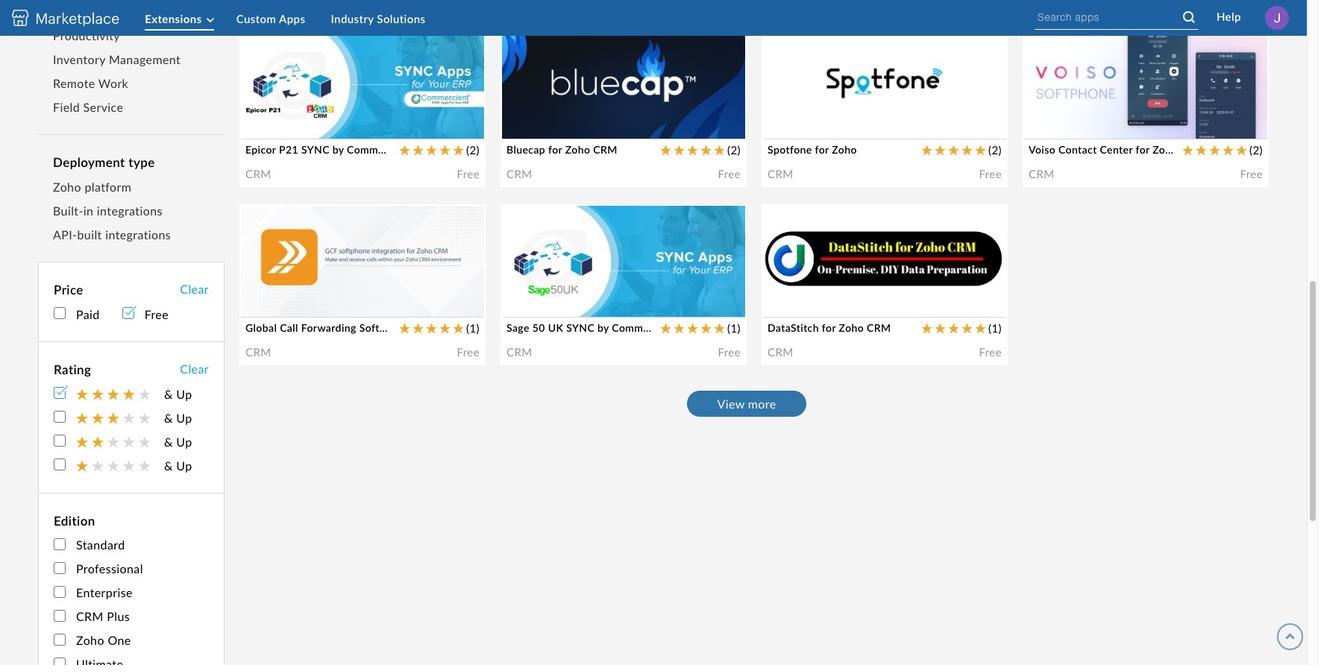 Task type: describe. For each thing, give the bounding box(es) containing it.
commercient inside commercient epicor prophet 21 for zoho crm
[[252, 108, 321, 122]]

migration
[[774, 304, 823, 318]]

3 up from the top
[[176, 435, 192, 449]]

50 for sage 50 uk sync by commercient for zoho crm crm
[[549, 219, 567, 237]]

built-
[[53, 204, 83, 218]]

education
[[53, 4, 108, 19]]

★ ★ ★ ★ ★ (1) up integrate
[[513, 263, 593, 277]]

voiso's
[[1084, 108, 1120, 122]]

api-built integrations link
[[53, 228, 171, 242]]

inventory
[[53, 52, 106, 66]]

sync inside sage 50 uk sync by commercient for zoho crm crm
[[597, 219, 636, 237]]

custom apps link
[[236, 9, 328, 29]]

help link
[[1213, 6, 1246, 27]]

built-in integrations link
[[53, 204, 163, 218]]

crm plus
[[76, 610, 130, 624]]

calls
[[314, 304, 337, 318]]

productivity
[[53, 28, 120, 43]]

global call forwarding softphone for zoho crm
[[246, 322, 482, 334]]

make
[[445, 287, 472, 300]]

zoho inside 'bluecap for zoho crm crm'
[[595, 40, 630, 58]]

at
[[513, 126, 523, 140]]

industry
[[331, 12, 374, 25]]

zoho inside use the gcf softphone extension to make and receive calls within the zoho crm environment.
[[395, 304, 422, 318]]

contact for voiso contact center for zoho crm
[[1077, 40, 1131, 58]]

4 ★ ★ ★ ★ ★ from the top
[[76, 459, 151, 473]]

epicor for epicor p21 sync by commercient for zoho crm crm
[[252, 40, 294, 58]]

view more link
[[688, 391, 806, 417]]

education link
[[53, 0, 210, 24]]

uk for sage 50 uk sync by commercient for zoho crm
[[548, 322, 564, 334]]

a
[[1053, 126, 1059, 140]]

★ ★ ★ ★ ★ (1) up gcf on the left of page
[[252, 263, 332, 277]]

for inside commercient epicor prophet 21 for zoho crm
[[421, 108, 436, 122]]

bluecap for zoho crm
[[507, 143, 618, 156]]

for inside the voiso contact center for zoho ★ ★ ★ ★ ★ (2)
[[1136, 143, 1150, 156]]

sage for sage 50 uk sync by commercient for zoho crm
[[507, 322, 530, 334]]

receive
[[274, 304, 311, 318]]

uk inside the integrate your sage 50 uk system with zoho free
[[633, 287, 650, 300]]

p21 for epicor p21 sync by commercient for zoho crm crm
[[298, 40, 326, 58]]

★ ★ ★ ★ ★ (2) down '21'
[[399, 143, 480, 157]]

business.
[[774, 126, 821, 140]]

built
[[77, 228, 102, 242]]

system
[[653, 287, 689, 300]]

csv
[[854, 304, 875, 318]]

automation
[[671, 108, 730, 122]]

cx
[[1111, 126, 1127, 140]]

global for global call forwarding softphone for zoho crm crm
[[252, 219, 295, 237]]

premise
[[794, 287, 835, 300]]

softphone for use the gcf softphone extension to make and receive calls within the zoho crm environment.
[[320, 287, 374, 300]]

in
[[83, 204, 94, 218]]

Search apps search field
[[1035, 6, 1181, 28]]

1 & from the top
[[164, 387, 173, 402]]

enabling human-like cognitive automation at scale
[[513, 108, 730, 140]]

★ ★ ★ ★ ★ (2) down the automation at the top of page
[[661, 143, 741, 157]]

inventory management link
[[53, 48, 210, 72]]

remote work link
[[53, 72, 210, 96]]

standard
[[76, 538, 125, 552]]

2 up from the top
[[176, 411, 192, 425]]

field
[[53, 100, 80, 114]]

zoho inside sage 50 uk sync by commercient for zoho crm crm
[[780, 219, 815, 237]]

★ ★ (2)
[[814, 85, 855, 99]]

extensions
[[145, 12, 202, 25]]

where voice means, makes, meets business.
[[774, 108, 951, 140]]

type
[[129, 154, 155, 170]]

zoho platform
[[53, 180, 132, 194]]

commercient inside epicor p21 sync by commercient for zoho crm crm
[[394, 40, 485, 58]]

2 & up from the top
[[161, 411, 192, 425]]

meets
[[920, 108, 951, 122]]

and inside combine voiso's contact center and zoho for a seamless cx platform.
[[1201, 108, 1220, 122]]

sync inside epicor p21 sync by commercient for zoho crm crm
[[330, 40, 369, 58]]

softphone for global call forwarding softphone for zoho crm
[[359, 322, 410, 334]]

industry solutions link
[[331, 9, 448, 29]]

scale
[[526, 126, 552, 140]]

zoho platform link
[[53, 180, 132, 194]]

from
[[826, 304, 851, 318]]

white image
[[1181, 9, 1199, 28]]

remote work
[[53, 76, 128, 90]]

epicor for epicor p21 sync by commercient for zoho crm
[[246, 143, 276, 156]]

files
[[879, 304, 900, 318]]

4 & from the top
[[164, 459, 173, 473]]

commercient epicor prophet 21 for zoho crm
[[252, 108, 465, 140]]

on-
[[774, 287, 794, 300]]

zoho inside combine voiso's contact center and zoho for a seamless cx platform.
[[1223, 108, 1250, 122]]

clear for rating
[[180, 362, 209, 376]]

service
[[83, 100, 123, 114]]

epicor p21 sync by commercient for zoho crm crm
[[252, 40, 586, 76]]

gcf
[[295, 287, 317, 300]]

human-
[[560, 108, 600, 122]]

one
[[108, 634, 131, 648]]

custom
[[236, 12, 276, 25]]

combine voiso's contact center and zoho for a seamless cx platform.
[[1035, 108, 1250, 140]]

center for voiso contact center for zoho crm
[[1135, 40, 1181, 58]]

remote
[[53, 76, 95, 90]]

where
[[774, 108, 809, 122]]

3 & up from the top
[[161, 435, 192, 449]]

enterprise
[[76, 586, 133, 600]]

1 ★ ★ ★ ★ ★ from the top
[[76, 387, 151, 402]]

price
[[54, 282, 83, 298]]

field service
[[53, 100, 123, 114]]

voiso contact center for zoho ★ ★ ★ ★ ★ (2)
[[1029, 143, 1264, 157]]

integrate
[[513, 287, 560, 300]]

★ ★ ★ ★ ★ (2) down meets
[[922, 143, 1002, 157]]

integrate your sage 50 uk system with zoho free
[[513, 287, 735, 358]]

4 up from the top
[[176, 459, 192, 473]]

extension
[[377, 287, 428, 300]]

solutions
[[377, 12, 426, 25]]

★ ★ ★ ★ ★ (2) down apps
[[252, 85, 332, 99]]

zoho inside global call forwarding softphone for zoho crm crm
[[509, 219, 544, 237]]

★ ★ ★ ★ ★ (2) up enabling
[[513, 85, 593, 99]]

2 & from the top
[[164, 411, 173, 425]]

sage 50 uk sync by commercient for zoho crm crm
[[513, 219, 853, 254]]

apps
[[279, 12, 306, 25]]

and inside on-premise data cleaning, preparation and migration from csv files
[[976, 287, 995, 300]]

★ ★ ★ ★ ★ (1) down to
[[399, 322, 480, 335]]

voiso contact center for zoho crm
[[1035, 40, 1244, 76]]

global call forwarding softphone for zoho crm crm
[[252, 219, 582, 254]]

industry solutions
[[331, 12, 426, 25]]

paid
[[76, 307, 100, 322]]



Task type: vqa. For each thing, say whether or not it's contained in the screenshot.


Task type: locate. For each thing, give the bounding box(es) containing it.
1 horizontal spatial and
[[976, 287, 995, 300]]

sage inside sage 50 uk sync by commercient for zoho crm crm
[[513, 219, 545, 237]]

by
[[374, 40, 390, 58], [333, 143, 344, 156], [640, 219, 657, 237], [598, 322, 609, 334]]

productivity link
[[53, 24, 210, 48]]

global down "use"
[[246, 322, 277, 334]]

contact
[[1077, 40, 1131, 58], [1059, 143, 1098, 156]]

zoho
[[513, 40, 548, 58], [595, 40, 630, 58], [1208, 40, 1244, 58], [439, 108, 465, 122], [1223, 108, 1250, 122], [432, 143, 457, 156], [566, 143, 591, 156], [832, 143, 857, 156], [1153, 143, 1178, 156], [53, 180, 81, 194], [509, 219, 544, 237], [780, 219, 815, 237], [873, 219, 908, 237], [395, 304, 422, 318], [513, 304, 539, 318], [430, 322, 455, 334], [697, 322, 723, 334], [839, 322, 864, 334], [76, 634, 104, 648]]

and down "use"
[[252, 304, 270, 318]]

bluecap inside 'bluecap for zoho crm crm'
[[513, 40, 567, 58]]

epicor inside commercient epicor prophet 21 for zoho crm
[[324, 108, 356, 122]]

voiso down 'search apps' search field
[[1035, 40, 1073, 58]]

for inside voiso contact center for zoho crm
[[1185, 40, 1204, 58]]

1 up from the top
[[176, 387, 192, 402]]

0 horizontal spatial center
[[1100, 143, 1133, 156]]

view more
[[718, 397, 777, 411]]

for inside epicor p21 sync by commercient for zoho crm crm
[[489, 40, 509, 58]]

0 horizontal spatial and
[[252, 304, 270, 318]]

50 up the sage 50 uk sync by commercient for zoho crm
[[617, 287, 630, 300]]

uk inside sage 50 uk sync by commercient for zoho crm crm
[[571, 219, 592, 237]]

global for global call forwarding softphone for zoho crm
[[246, 322, 277, 334]]

datastitch up premise
[[774, 219, 846, 237]]

center for voiso contact center for zoho ★ ★ ★ ★ ★ (2)
[[1100, 143, 1133, 156]]

combine
[[1035, 108, 1081, 122]]

2 ★ ★ ★ ★ ★ from the top
[[76, 411, 151, 425]]

integrations for built-in integrations
[[97, 204, 163, 218]]

crm inside use the gcf softphone extension to make and receive calls within the zoho crm environment.
[[425, 304, 451, 318]]

1 horizontal spatial call
[[300, 219, 325, 237]]

1 clear from the top
[[180, 282, 209, 296]]

softphone down within
[[359, 322, 410, 334]]

softphone up within
[[320, 287, 374, 300]]

p21 for epicor p21 sync by commercient for zoho crm
[[279, 143, 299, 156]]

for inside global call forwarding softphone for zoho crm crm
[[485, 219, 505, 237]]

contact inside the voiso contact center for zoho ★ ★ ★ ★ ★ (2)
[[1059, 143, 1098, 156]]

contact down the seamless
[[1059, 143, 1098, 156]]

bluecap for bluecap for zoho crm crm
[[513, 40, 567, 58]]

api-
[[53, 228, 77, 242]]

1 vertical spatial voiso
[[1029, 143, 1056, 156]]

2 horizontal spatial uk
[[633, 287, 650, 300]]

and right center on the right of page
[[1201, 108, 1220, 122]]

means,
[[842, 108, 878, 122]]

for inside 'bluecap for zoho crm crm'
[[571, 40, 591, 58]]

0 vertical spatial 50
[[549, 219, 567, 237]]

2 vertical spatial and
[[252, 304, 270, 318]]

integrations down "built-in integrations"
[[105, 228, 171, 242]]

forwarding inside global call forwarding softphone for zoho crm crm
[[329, 219, 406, 237]]

1 vertical spatial p21
[[279, 143, 299, 156]]

0 vertical spatial epicor
[[252, 40, 294, 58]]

datastitch for zoho crm
[[768, 322, 892, 334]]

sage 50 uk sync by commercient for zoho crm
[[507, 322, 750, 334]]

1 vertical spatial datastitch
[[768, 322, 819, 334]]

softphone for global call forwarding softphone for zoho crm crm
[[410, 219, 481, 237]]

0 vertical spatial and
[[1201, 108, 1220, 122]]

deployment
[[53, 154, 125, 170]]

1 vertical spatial clear
[[180, 362, 209, 376]]

1 horizontal spatial uk
[[571, 219, 592, 237]]

0 horizontal spatial uk
[[548, 322, 564, 334]]

zoho inside the integrate your sage 50 uk system with zoho free
[[513, 304, 539, 318]]

use
[[252, 287, 271, 300]]

0 vertical spatial the
[[274, 287, 291, 300]]

for inside datastitch for zoho crm crm
[[850, 219, 869, 237]]

platform.
[[1130, 126, 1177, 140]]

1 horizontal spatial 50
[[549, 219, 567, 237]]

1 vertical spatial bluecap
[[507, 143, 546, 156]]

for inside sage 50 uk sync by commercient for zoho crm crm
[[756, 219, 776, 237]]

by inside sage 50 uk sync by commercient for zoho crm crm
[[640, 219, 657, 237]]

uk left system
[[633, 287, 650, 300]]

★ ★ ★ ★ ★ (1) down with
[[661, 322, 741, 335]]

bluecap down at
[[507, 143, 546, 156]]

view
[[718, 397, 745, 411]]

forwarding for global call forwarding softphone for zoho crm
[[301, 322, 357, 334]]

2 clear link from the top
[[180, 362, 209, 376]]

commercient inside sage 50 uk sync by commercient for zoho crm crm
[[661, 219, 752, 237]]

0 vertical spatial forwarding
[[329, 219, 406, 237]]

forwarding
[[329, 219, 406, 237], [301, 322, 357, 334]]

50 down integrate
[[533, 322, 545, 334]]

datastitch for datastitch for zoho crm crm
[[774, 219, 846, 237]]

0 vertical spatial clear
[[180, 282, 209, 296]]

integrations up api-built integrations link
[[97, 204, 163, 218]]

and right "preparation"
[[976, 287, 995, 300]]

0 vertical spatial uk
[[571, 219, 592, 237]]

and inside use the gcf softphone extension to make and receive calls within the zoho crm environment.
[[252, 304, 270, 318]]

with
[[692, 287, 715, 300]]

softphone
[[410, 219, 481, 237], [320, 287, 374, 300], [359, 322, 410, 334]]

crm inside commercient epicor prophet 21 for zoho crm
[[252, 126, 277, 140]]

sage up integrate
[[513, 219, 545, 237]]

forwarding down the calls
[[301, 322, 357, 334]]

clear for price
[[180, 282, 209, 296]]

rating
[[54, 362, 91, 378]]

work
[[98, 76, 128, 90]]

voiso for voiso contact center for zoho crm
[[1035, 40, 1073, 58]]

50 inside sage 50 uk sync by commercient for zoho crm crm
[[549, 219, 567, 237]]

epicor
[[252, 40, 294, 58], [324, 108, 356, 122], [246, 143, 276, 156]]

call
[[300, 219, 325, 237], [280, 322, 298, 334]]

center down white icon
[[1135, 40, 1181, 58]]

3 & from the top
[[164, 435, 173, 449]]

0 vertical spatial softphone
[[410, 219, 481, 237]]

0 vertical spatial clear link
[[180, 282, 209, 296]]

softphone inside global call forwarding softphone for zoho crm crm
[[410, 219, 481, 237]]

call for global call forwarding softphone for zoho crm crm
[[300, 219, 325, 237]]

1 vertical spatial 50
[[617, 287, 630, 300]]

contact for voiso contact center for zoho ★ ★ ★ ★ ★ (2)
[[1059, 143, 1098, 156]]

use the gcf softphone extension to make and receive calls within the zoho crm environment.
[[252, 287, 472, 336]]

50 inside the integrate your sage 50 uk system with zoho free
[[617, 287, 630, 300]]

built-in integrations
[[53, 204, 163, 218]]

2 vertical spatial softphone
[[359, 322, 410, 334]]

50 up your
[[549, 219, 567, 237]]

1 vertical spatial global
[[246, 322, 277, 334]]

50 for sage 50 uk sync by commercient for zoho crm
[[533, 322, 545, 334]]

datastitch down migration on the right top
[[768, 322, 819, 334]]

0 horizontal spatial the
[[274, 287, 291, 300]]

platform
[[85, 180, 132, 194]]

1 vertical spatial center
[[1100, 143, 1133, 156]]

voiso inside voiso contact center for zoho crm
[[1035, 40, 1073, 58]]

uk down your
[[548, 322, 564, 334]]

by inside epicor p21 sync by commercient for zoho crm crm
[[374, 40, 390, 58]]

softphone inside use the gcf softphone extension to make and receive calls within the zoho crm environment.
[[320, 287, 374, 300]]

center
[[1165, 108, 1198, 122]]

0 horizontal spatial 50
[[533, 322, 545, 334]]

zoho inside voiso contact center for zoho crm
[[1208, 40, 1244, 58]]

3 ★ ★ ★ ★ ★ from the top
[[76, 435, 151, 449]]

cleaning,
[[864, 287, 909, 300]]

spotfone for zoho
[[768, 143, 857, 156]]

1 horizontal spatial the
[[375, 304, 392, 318]]

forwarding up extension
[[329, 219, 406, 237]]

field service link
[[53, 96, 210, 119]]

&
[[164, 387, 173, 402], [164, 411, 173, 425], [164, 435, 173, 449], [164, 459, 173, 473]]

voiso for voiso contact center for zoho ★ ★ ★ ★ ★ (2)
[[1029, 143, 1056, 156]]

sage for sage 50 uk sync by commercient for zoho crm crm
[[513, 219, 545, 237]]

within
[[339, 304, 372, 318]]

the up global call forwarding softphone for zoho crm
[[375, 304, 392, 318]]

2 vertical spatial uk
[[548, 322, 564, 334]]

★
[[252, 85, 263, 99], [265, 85, 276, 99], [278, 85, 290, 99], [292, 85, 303, 99], [305, 85, 317, 99], [513, 85, 524, 99], [526, 85, 538, 99], [540, 85, 551, 99], [553, 85, 565, 99], [566, 85, 578, 99], [814, 85, 826, 99], [828, 85, 839, 99], [1035, 85, 1047, 99], [1049, 85, 1060, 99], [1062, 85, 1074, 99], [1075, 85, 1087, 99], [1089, 85, 1100, 99], [399, 143, 411, 157], [413, 143, 424, 157], [426, 143, 438, 157], [440, 143, 451, 157], [453, 143, 465, 157], [661, 143, 672, 157], [674, 143, 685, 157], [687, 143, 699, 157], [701, 143, 712, 157], [714, 143, 726, 157], [922, 143, 933, 157], [935, 143, 947, 157], [949, 143, 960, 157], [962, 143, 974, 157], [976, 143, 987, 157], [1183, 143, 1194, 157], [1196, 143, 1208, 157], [1210, 143, 1221, 157], [1223, 143, 1235, 157], [1237, 143, 1248, 157], [252, 263, 263, 277], [265, 263, 276, 277], [278, 263, 290, 277], [292, 263, 303, 277], [305, 263, 317, 277], [513, 263, 524, 277], [526, 263, 538, 277], [540, 263, 551, 277], [553, 263, 565, 277], [566, 263, 578, 277], [774, 263, 785, 277], [787, 263, 799, 277], [801, 263, 812, 277], [814, 263, 826, 277], [828, 263, 839, 277], [399, 322, 411, 335], [413, 322, 424, 335], [426, 322, 438, 335], [440, 322, 451, 335], [453, 322, 465, 335], [661, 322, 672, 335], [674, 322, 685, 335], [687, 322, 699, 335], [701, 322, 712, 335], [714, 322, 726, 335], [922, 322, 933, 335], [935, 322, 947, 335], [949, 322, 960, 335], [962, 322, 974, 335], [976, 322, 987, 335], [76, 387, 88, 402], [92, 387, 104, 402], [107, 387, 120, 402], [123, 387, 135, 402], [139, 387, 151, 402], [76, 411, 88, 425], [92, 411, 104, 425], [107, 411, 120, 425], [123, 411, 135, 425], [139, 411, 151, 425], [76, 435, 88, 449], [92, 435, 104, 449], [107, 435, 120, 449], [123, 435, 135, 449], [139, 435, 151, 449], [76, 459, 88, 473], [92, 459, 104, 473], [107, 459, 120, 473], [123, 459, 135, 473], [139, 459, 151, 473]]

datastitch for datastitch for zoho crm
[[768, 322, 819, 334]]

datastitch inside datastitch for zoho crm crm
[[774, 219, 846, 237]]

1 vertical spatial clear link
[[180, 362, 209, 376]]

spotfone
[[768, 143, 812, 156]]

★ link
[[252, 83, 263, 99], [265, 83, 276, 99], [278, 83, 290, 99], [292, 83, 303, 99], [305, 83, 317, 99], [513, 83, 524, 99], [526, 83, 538, 99], [540, 83, 551, 99], [553, 83, 565, 99], [566, 83, 578, 99], [828, 83, 839, 99], [1035, 83, 1047, 99], [1049, 83, 1060, 99], [1062, 83, 1074, 99], [1075, 83, 1087, 99], [1089, 83, 1100, 99], [399, 138, 411, 157], [413, 138, 424, 157], [426, 138, 438, 157], [440, 138, 451, 157], [453, 138, 465, 157], [661, 138, 672, 157], [674, 138, 685, 157], [687, 138, 699, 157], [701, 138, 712, 157], [714, 138, 726, 157], [922, 138, 933, 157], [935, 138, 947, 157], [949, 138, 960, 157], [962, 138, 974, 157], [976, 138, 987, 157], [1183, 138, 1194, 157], [1196, 138, 1208, 157], [1210, 138, 1221, 157], [1223, 138, 1235, 157], [1237, 138, 1248, 157], [252, 261, 263, 277], [265, 261, 276, 277], [278, 261, 290, 277], [292, 261, 303, 277], [305, 261, 317, 277], [513, 261, 524, 277], [526, 261, 538, 277], [540, 261, 551, 277], [553, 261, 565, 277], [566, 261, 578, 277], [774, 261, 785, 277], [787, 261, 799, 277], [801, 261, 812, 277], [814, 261, 826, 277], [828, 261, 839, 277], [399, 316, 411, 335], [413, 316, 424, 335], [426, 316, 438, 335], [440, 316, 451, 335], [453, 316, 465, 335], [661, 316, 672, 335], [674, 316, 685, 335], [687, 316, 699, 335], [701, 316, 712, 335], [714, 316, 726, 335], [922, 316, 933, 335], [935, 316, 947, 335], [949, 316, 960, 335], [962, 316, 974, 335], [976, 316, 987, 335], [76, 387, 88, 402], [92, 387, 104, 402], [107, 387, 120, 402], [123, 387, 135, 402], [139, 387, 151, 402], [76, 411, 88, 425], [92, 411, 104, 425], [107, 411, 120, 425], [123, 411, 135, 425], [139, 411, 151, 425], [76, 435, 88, 449], [92, 435, 104, 449], [107, 435, 120, 449], [123, 435, 135, 449], [139, 435, 151, 449], [76, 459, 88, 473], [92, 459, 104, 473], [107, 459, 120, 473], [123, 459, 135, 473], [139, 459, 151, 473]]

2 vertical spatial 50
[[533, 322, 545, 334]]

uk for sage 50 uk sync by commercient for zoho crm crm
[[571, 219, 592, 237]]

0 vertical spatial integrations
[[97, 204, 163, 218]]

0 vertical spatial datastitch
[[774, 219, 846, 237]]

1 vertical spatial and
[[976, 287, 995, 300]]

center inside voiso contact center for zoho crm
[[1135, 40, 1181, 58]]

forwarding for global call forwarding softphone for zoho crm crm
[[329, 219, 406, 237]]

p21 down apps
[[298, 40, 326, 58]]

1 vertical spatial forwarding
[[301, 322, 357, 334]]

clear link
[[180, 282, 209, 296], [180, 362, 209, 376]]

center
[[1135, 40, 1181, 58], [1100, 143, 1133, 156]]

the
[[274, 287, 291, 300], [375, 304, 392, 318]]

★ ★ ★ ★ ★
[[76, 387, 151, 402], [76, 411, 151, 425], [76, 435, 151, 449], [76, 459, 151, 473]]

makes,
[[882, 108, 917, 122]]

softphone up to
[[410, 219, 481, 237]]

for inside combine voiso's contact center and zoho for a seamless cx platform.
[[1035, 126, 1050, 140]]

center inside the voiso contact center for zoho ★ ★ ★ ★ ★ (2)
[[1100, 143, 1133, 156]]

bluecap up enabling
[[513, 40, 567, 58]]

(2)
[[319, 85, 332, 99], [580, 85, 593, 99], [841, 85, 855, 99], [1102, 85, 1116, 99], [467, 143, 480, 157], [728, 143, 741, 157], [989, 143, 1002, 157], [1250, 143, 1264, 157]]

zoho inside the voiso contact center for zoho ★ ★ ★ ★ ★ (2)
[[1153, 143, 1178, 156]]

0 vertical spatial contact
[[1077, 40, 1131, 58]]

sync
[[330, 40, 369, 58], [301, 143, 330, 156], [597, 219, 636, 237], [567, 322, 595, 334]]

2 horizontal spatial and
[[1201, 108, 1220, 122]]

2 horizontal spatial 50
[[617, 287, 630, 300]]

contact down 'search apps' search field
[[1077, 40, 1131, 58]]

voiso inside the voiso contact center for zoho ★ ★ ★ ★ ★ (2)
[[1029, 143, 1056, 156]]

call down receive
[[280, 322, 298, 334]]

1 vertical spatial contact
[[1059, 143, 1098, 156]]

voiso down "a"
[[1029, 143, 1056, 156]]

0 vertical spatial bluecap
[[513, 40, 567, 58]]

data
[[838, 287, 861, 300]]

★ ★ ★ ★ ★ (1) up premise
[[774, 263, 855, 277]]

center down cx
[[1100, 143, 1133, 156]]

bluecap for bluecap for zoho crm
[[507, 143, 546, 156]]

voiso
[[1035, 40, 1073, 58], [1029, 143, 1056, 156]]

1 vertical spatial integrations
[[105, 228, 171, 242]]

0 vertical spatial sage
[[513, 219, 545, 237]]

21
[[404, 108, 418, 122]]

cognitive
[[620, 108, 668, 122]]

0 vertical spatial call
[[300, 219, 325, 237]]

0 vertical spatial p21
[[298, 40, 326, 58]]

global inside global call forwarding softphone for zoho crm crm
[[252, 219, 295, 237]]

crm
[[552, 40, 586, 58], [634, 40, 668, 58], [252, 63, 277, 76], [513, 63, 539, 76], [1035, 63, 1061, 76], [252, 126, 277, 140], [460, 143, 485, 156], [593, 143, 618, 156], [246, 167, 271, 181], [507, 167, 533, 181], [768, 167, 794, 181], [1029, 167, 1055, 181], [548, 219, 582, 237], [819, 219, 853, 237], [912, 219, 946, 237], [252, 241, 277, 254], [513, 241, 539, 254], [774, 241, 800, 254], [425, 304, 451, 318], [458, 322, 482, 334], [725, 322, 750, 334], [867, 322, 892, 334], [246, 346, 271, 359], [507, 346, 533, 359], [768, 346, 794, 359], [76, 610, 104, 624]]

bluecap
[[513, 40, 567, 58], [507, 143, 546, 156]]

1 vertical spatial sage
[[589, 287, 613, 300]]

sage down integrate
[[507, 322, 530, 334]]

1 vertical spatial uk
[[633, 287, 650, 300]]

2 vertical spatial sage
[[507, 322, 530, 334]]

sage
[[513, 219, 545, 237], [589, 287, 613, 300], [507, 322, 530, 334]]

0 vertical spatial center
[[1135, 40, 1181, 58]]

commercient
[[394, 40, 485, 58], [252, 108, 321, 122], [347, 143, 413, 156], [661, 219, 752, 237], [612, 322, 678, 334]]

up
[[176, 387, 192, 402], [176, 411, 192, 425], [176, 435, 192, 449], [176, 459, 192, 473]]

1 vertical spatial the
[[375, 304, 392, 318]]

epicor p21 sync by commercient for zoho crm
[[246, 143, 485, 156]]

zoho inside commercient epicor prophet 21 for zoho crm
[[439, 108, 465, 122]]

0 horizontal spatial call
[[280, 322, 298, 334]]

more
[[748, 397, 777, 411]]

50
[[549, 219, 567, 237], [617, 287, 630, 300], [533, 322, 545, 334]]

★ ★ ★ ★ ★ (2) up combine
[[1035, 85, 1116, 99]]

★ ★ ★ ★ ★ (1) down "preparation"
[[922, 322, 1002, 335]]

clear link for rating
[[180, 362, 209, 376]]

professional
[[76, 562, 143, 576]]

epicor inside epicor p21 sync by commercient for zoho crm crm
[[252, 40, 294, 58]]

integrations for api-built integrations
[[105, 228, 171, 242]]

call inside global call forwarding softphone for zoho crm crm
[[300, 219, 325, 237]]

0 vertical spatial global
[[252, 219, 295, 237]]

contact
[[1123, 108, 1162, 122]]

1 vertical spatial call
[[280, 322, 298, 334]]

1 vertical spatial softphone
[[320, 287, 374, 300]]

edition
[[54, 513, 95, 529]]

(1)
[[319, 263, 332, 277], [580, 263, 593, 277], [841, 263, 855, 277], [467, 322, 480, 335], [728, 322, 741, 335], [989, 322, 1002, 335]]

2 vertical spatial epicor
[[246, 143, 276, 156]]

on-premise data cleaning, preparation and migration from csv files
[[774, 287, 995, 318]]

free inside the integrate your sage 50 uk system with zoho free
[[712, 344, 735, 358]]

to
[[431, 287, 442, 300]]

preparation
[[913, 287, 973, 300]]

p21 inside epicor p21 sync by commercient for zoho crm crm
[[298, 40, 326, 58]]

api-built integrations
[[53, 228, 171, 242]]

call up gcf on the left of page
[[300, 219, 325, 237]]

zoho inside datastitch for zoho crm crm
[[873, 219, 908, 237]]

uk up your
[[571, 219, 592, 237]]

voice
[[812, 108, 839, 122]]

crm inside voiso contact center for zoho crm
[[1035, 63, 1061, 76]]

p21 down commercient epicor prophet 21 for zoho crm
[[279, 143, 299, 156]]

sage inside the integrate your sage 50 uk system with zoho free
[[589, 287, 613, 300]]

4 & up from the top
[[161, 459, 192, 473]]

0 vertical spatial voiso
[[1035, 40, 1073, 58]]

p21
[[298, 40, 326, 58], [279, 143, 299, 156]]

call for global call forwarding softphone for zoho crm
[[280, 322, 298, 334]]

clear link for price
[[180, 282, 209, 296]]

global up "use"
[[252, 219, 295, 237]]

custom apps
[[236, 12, 306, 25]]

sage right your
[[589, 287, 613, 300]]

contact inside voiso contact center for zoho crm
[[1077, 40, 1131, 58]]

the up receive
[[274, 287, 291, 300]]

1 clear link from the top
[[180, 282, 209, 296]]

1 vertical spatial epicor
[[324, 108, 356, 122]]

zoho one
[[76, 634, 131, 648]]

help
[[1217, 10, 1242, 23]]

free
[[451, 166, 474, 179], [712, 166, 735, 179], [973, 166, 996, 179], [1235, 166, 1258, 179], [457, 167, 480, 181], [718, 167, 741, 181], [980, 167, 1002, 181], [1241, 167, 1264, 181], [145, 307, 169, 322], [451, 344, 474, 358], [712, 344, 735, 358], [973, 344, 996, 358], [457, 346, 480, 359], [718, 346, 741, 359], [980, 346, 1002, 359]]

1 & up from the top
[[161, 387, 192, 402]]

1 horizontal spatial center
[[1135, 40, 1181, 58]]

environment.
[[252, 322, 320, 336]]

zoho inside epicor p21 sync by commercient for zoho crm crm
[[513, 40, 548, 58]]

extensions link
[[145, 12, 214, 26]]

2 clear from the top
[[180, 362, 209, 376]]



